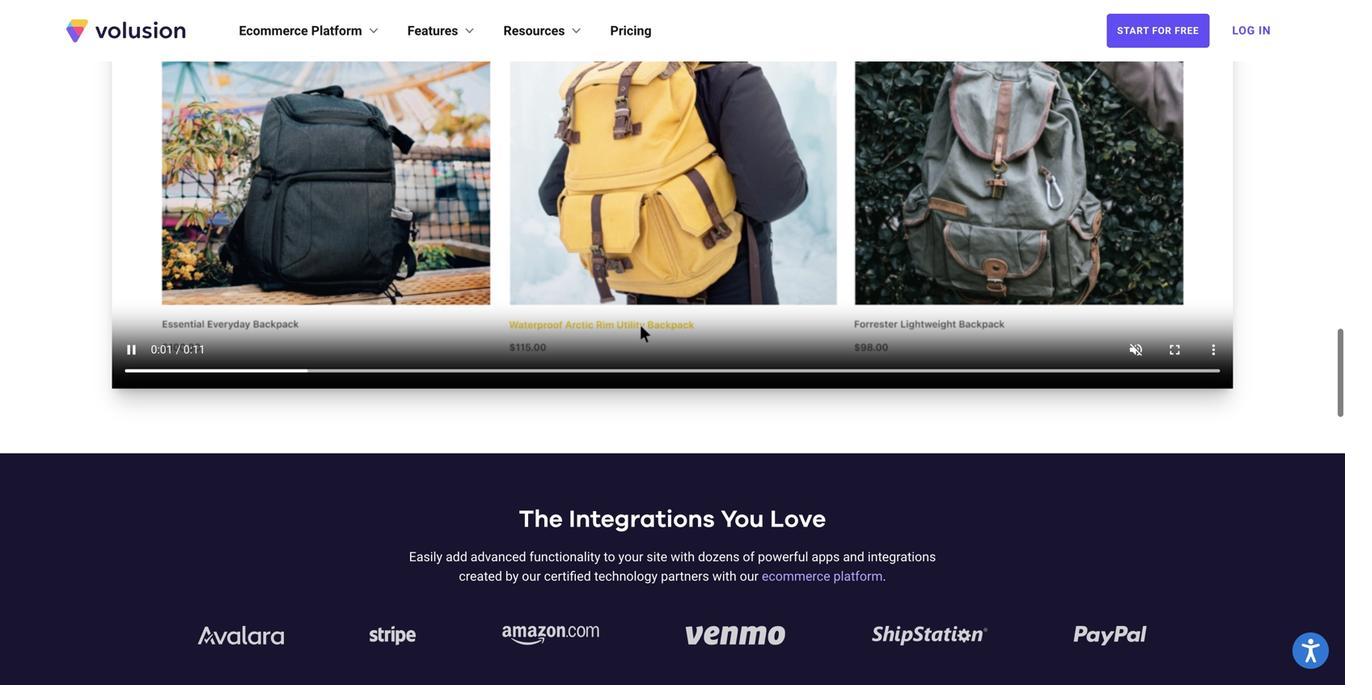 Task type: vqa. For each thing, say whether or not it's contained in the screenshot.
Ecommerce Platform link
yes



Task type: locate. For each thing, give the bounding box(es) containing it.
amazon image
[[503, 626, 600, 646]]

the integrations you love
[[519, 508, 826, 532]]

dozens
[[698, 550, 740, 565]]

0 horizontal spatial our
[[522, 569, 541, 584]]

our
[[522, 569, 541, 584], [740, 569, 759, 584]]

with
[[671, 550, 695, 565], [713, 569, 737, 584]]

with up partners
[[671, 550, 695, 565]]

0 vertical spatial with
[[671, 550, 695, 565]]

resources
[[504, 23, 565, 38]]

ecommerce
[[239, 23, 308, 38]]

1 horizontal spatial our
[[740, 569, 759, 584]]

avalara image
[[198, 626, 284, 646]]

with down dozens
[[713, 569, 737, 584]]

ecommerce platform link
[[762, 569, 883, 584]]

pricing link
[[611, 21, 652, 40]]

features button
[[408, 21, 478, 40]]

the
[[519, 508, 563, 532]]

0 horizontal spatial with
[[671, 550, 695, 565]]

platform
[[834, 569, 883, 584]]

pricing
[[611, 23, 652, 38]]

your
[[619, 550, 644, 565]]

apps
[[812, 550, 840, 565]]

love
[[770, 508, 826, 532]]

stripe image
[[370, 626, 417, 646]]

our down of
[[740, 569, 759, 584]]

shipstation image
[[872, 626, 988, 646]]

features
[[408, 23, 458, 38]]

of
[[743, 550, 755, 565]]

our right by
[[522, 569, 541, 584]]

ecommerce platform .
[[762, 569, 887, 584]]

1 horizontal spatial with
[[713, 569, 737, 584]]

created
[[459, 569, 502, 584]]

log in link
[[1223, 13, 1281, 49]]

start
[[1118, 25, 1150, 36]]

integrations
[[868, 550, 936, 565]]

1 our from the left
[[522, 569, 541, 584]]

integrations
[[569, 508, 715, 532]]

certified
[[544, 569, 591, 584]]



Task type: describe. For each thing, give the bounding box(es) containing it.
functionality
[[530, 550, 601, 565]]

resources button
[[504, 21, 585, 40]]

ecommerce platform
[[239, 23, 362, 38]]

1 vertical spatial with
[[713, 569, 737, 584]]

paypal image
[[1074, 626, 1148, 646]]

log in
[[1233, 24, 1272, 37]]

advanced
[[471, 550, 526, 565]]

to
[[604, 550, 615, 565]]

by
[[506, 569, 519, 584]]

log
[[1233, 24, 1256, 37]]

ecommerce platform button
[[239, 21, 382, 40]]

start for free
[[1118, 25, 1200, 36]]

platform
[[311, 23, 362, 38]]

open accessibe: accessibility options, statement and help image
[[1302, 639, 1320, 663]]

.
[[883, 569, 887, 584]]

partners
[[661, 569, 709, 584]]

you
[[721, 508, 765, 532]]

start for free link
[[1107, 14, 1210, 48]]

in
[[1259, 24, 1272, 37]]

easily
[[409, 550, 443, 565]]

free
[[1175, 25, 1200, 36]]

easily add advanced functionality to your site with dozens of powerful apps and integrations created by our certified technology partners with our
[[409, 550, 936, 584]]

venmo image
[[685, 626, 786, 646]]

powerful
[[758, 550, 809, 565]]

add
[[446, 550, 468, 565]]

site
[[647, 550, 668, 565]]

2 our from the left
[[740, 569, 759, 584]]

technology
[[595, 569, 658, 584]]

ecommerce
[[762, 569, 831, 584]]

and
[[843, 550, 865, 565]]

for
[[1153, 25, 1172, 36]]



